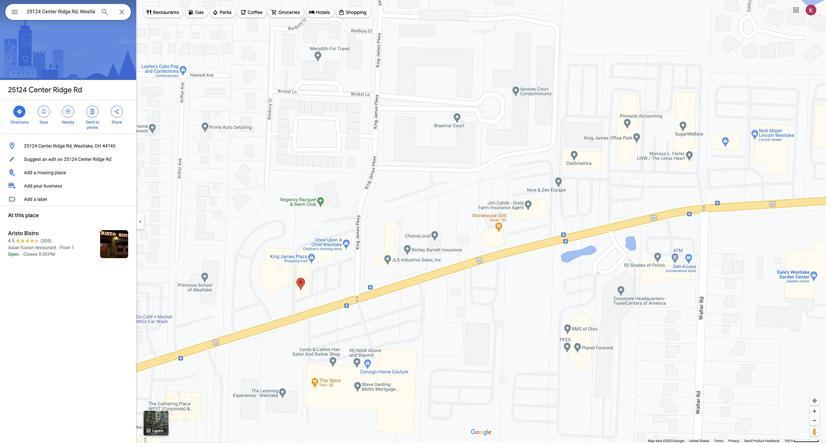 Task type: vqa. For each thing, say whether or not it's contained in the screenshot.
Send to the bottom
yes



Task type: locate. For each thing, give the bounding box(es) containing it.
1 vertical spatial 25124
[[24, 144, 37, 149]]

0 horizontal spatial place
[[25, 213, 39, 219]]

this
[[15, 213, 24, 219]]

1 vertical spatial add
[[24, 184, 32, 189]]

send inside 'button'
[[744, 440, 752, 444]]

hotels
[[316, 9, 330, 15]]

25124 right on
[[64, 157, 77, 162]]

1 vertical spatial ridge
[[53, 144, 65, 149]]

ridge for rd
[[53, 85, 72, 95]]

send product feedback
[[744, 440, 780, 444]]

business
[[44, 184, 62, 189]]

rd up the actions for 25124 center ridge rd region
[[73, 85, 82, 95]]

 button
[[5, 4, 24, 21]]

oh
[[95, 144, 101, 149]]

send up phone
[[86, 120, 95, 125]]

0 vertical spatial add
[[24, 170, 32, 176]]

4.5 stars 309 reviews image
[[8, 238, 52, 245]]

send left product
[[744, 440, 752, 444]]

ridge left rd,
[[53, 144, 65, 149]]

add for add a missing place
[[24, 170, 32, 176]]

0 horizontal spatial rd
[[73, 85, 82, 95]]

place down on
[[55, 170, 66, 176]]

0 vertical spatial ridge
[[53, 85, 72, 95]]

send inside send to phone
[[86, 120, 95, 125]]

center
[[28, 85, 51, 95], [38, 144, 52, 149], [78, 157, 92, 162]]

center up 
[[28, 85, 51, 95]]

0 vertical spatial send
[[86, 120, 95, 125]]

2 add from the top
[[24, 184, 32, 189]]

zoom out image
[[812, 419, 817, 424]]

restaurant
[[35, 245, 56, 251]]

aristo bistro
[[8, 231, 39, 237]]

25124 for 25124 center ridge rd, westlake, oh 44145
[[24, 144, 37, 149]]

shopping
[[346, 9, 366, 15]]

center down westlake,
[[78, 157, 92, 162]]

3 add from the top
[[24, 197, 32, 202]]

2 vertical spatial add
[[24, 197, 32, 202]]

asian
[[8, 245, 20, 251]]

ridge for rd,
[[53, 144, 65, 149]]

none field inside '25124 center ridge rd, westlake, oh 44145' field
[[27, 8, 95, 16]]

0 vertical spatial place
[[55, 170, 66, 176]]

25124 center ridge rd
[[8, 85, 82, 95]]

map data ©2023 google
[[648, 440, 684, 444]]

(309)
[[41, 239, 52, 244]]

44145
[[102, 144, 116, 149]]

westlake,
[[74, 144, 94, 149]]

coffee
[[248, 9, 262, 15]]

center for 25124 center ridge rd
[[28, 85, 51, 95]]

rd inside button
[[106, 157, 111, 162]]

1 horizontal spatial rd
[[106, 157, 111, 162]]

25124 for 25124 center ridge rd
[[8, 85, 27, 95]]

ridge up 
[[53, 85, 72, 95]]

0 vertical spatial center
[[28, 85, 51, 95]]

0 vertical spatial a
[[34, 170, 36, 176]]

send product feedback button
[[744, 440, 780, 444]]

place
[[55, 170, 66, 176], [25, 213, 39, 219]]

add left label
[[24, 197, 32, 202]]

missing
[[37, 170, 54, 176]]

ridge
[[53, 85, 72, 95], [53, 144, 65, 149], [93, 157, 105, 162]]

25124 center ridge rd, westlake, oh 44145
[[24, 144, 116, 149]]

send to phone
[[86, 120, 99, 130]]

add
[[24, 170, 32, 176], [24, 184, 32, 189], [24, 197, 32, 202]]

1 horizontal spatial place
[[55, 170, 66, 176]]

25124 Center Ridge Rd, Westlake, OH 44145 field
[[5, 4, 131, 20]]

25124 inside 25124 center ridge rd, westlake, oh 44145 button
[[24, 144, 37, 149]]

hotels button
[[306, 4, 334, 20]]

25124 up 
[[8, 85, 27, 95]]

add down the suggest
[[24, 170, 32, 176]]

open
[[8, 252, 19, 257]]

1 add from the top
[[24, 170, 32, 176]]

footer
[[648, 440, 785, 444]]

25124
[[8, 85, 27, 95], [24, 144, 37, 149], [64, 157, 77, 162]]

a left missing
[[34, 170, 36, 176]]

add a missing place
[[24, 170, 66, 176]]

actions for 25124 center ridge rd region
[[0, 100, 136, 134]]

suggest an edit on 25124 center ridge rd button
[[0, 153, 136, 166]]

privacy button
[[729, 440, 739, 444]]

google maps element
[[0, 0, 826, 444]]

zoom in image
[[812, 410, 817, 415]]

united states button
[[689, 440, 709, 444]]

0 vertical spatial 25124
[[8, 85, 27, 95]]

suggest an edit on 25124 center ridge rd
[[24, 157, 111, 162]]

groceries button
[[268, 4, 304, 20]]

restaurants button
[[143, 4, 183, 20]]

·
[[57, 245, 59, 251]]

ridge down oh
[[93, 157, 105, 162]]

parks button
[[210, 4, 236, 20]]

0 vertical spatial rd
[[73, 85, 82, 95]]

1 a from the top
[[34, 170, 36, 176]]

2 a from the top
[[34, 197, 36, 202]]

None field
[[27, 8, 95, 16]]

©2023
[[663, 440, 673, 444]]

google account: kenny nguyen  
(kenny.nguyen@adept.ai) image
[[806, 5, 817, 15]]

a left label
[[34, 197, 36, 202]]

footer containing map data ©2023 google
[[648, 440, 785, 444]]

at
[[8, 213, 14, 219]]

1 vertical spatial send
[[744, 440, 752, 444]]

bistro
[[24, 231, 39, 237]]

rd,
[[66, 144, 72, 149]]

2 vertical spatial ridge
[[93, 157, 105, 162]]

show your location image
[[812, 399, 818, 405]]

0 horizontal spatial send
[[86, 120, 95, 125]]

2 vertical spatial 25124
[[64, 157, 77, 162]]

send
[[86, 120, 95, 125], [744, 440, 752, 444]]

1 vertical spatial center
[[38, 144, 52, 149]]

place right this
[[25, 213, 39, 219]]

united states
[[689, 440, 709, 444]]

100 ft button
[[785, 440, 819, 444]]

add left your
[[24, 184, 32, 189]]

rd down 44145
[[106, 157, 111, 162]]

100
[[785, 440, 790, 444]]

100 ft
[[785, 440, 793, 444]]

4.5
[[8, 239, 14, 244]]

1 vertical spatial a
[[34, 197, 36, 202]]

1 vertical spatial rd
[[106, 157, 111, 162]]

1 vertical spatial place
[[25, 213, 39, 219]]

add your business
[[24, 184, 62, 189]]

coffee button
[[238, 4, 266, 20]]

data
[[655, 440, 662, 444]]

25124 up the suggest
[[24, 144, 37, 149]]

add a label button
[[0, 193, 136, 206]]

directions
[[11, 120, 28, 125]]

a
[[34, 170, 36, 176], [34, 197, 36, 202]]

1 horizontal spatial send
[[744, 440, 752, 444]]

center up 'an'
[[38, 144, 52, 149]]

rd
[[73, 85, 82, 95], [106, 157, 111, 162]]



Task type: describe. For each thing, give the bounding box(es) containing it.
aristo
[[8, 231, 23, 237]]

9:30 pm
[[39, 252, 55, 257]]

at this place
[[8, 213, 39, 219]]


[[65, 108, 71, 116]]

center for 25124 center ridge rd, westlake, oh 44145
[[38, 144, 52, 149]]

place inside button
[[55, 170, 66, 176]]

25124 inside suggest an edit on 25124 center ridge rd button
[[64, 157, 77, 162]]

nearby
[[62, 120, 74, 125]]

2 vertical spatial center
[[78, 157, 92, 162]]

restaurants
[[153, 9, 179, 15]]

states
[[700, 440, 709, 444]]

your
[[34, 184, 43, 189]]

add a missing place button
[[0, 166, 136, 180]]

show street view coverage image
[[810, 427, 820, 437]]


[[114, 108, 120, 116]]

send for send to phone
[[86, 120, 95, 125]]

phone
[[87, 126, 98, 130]]

fusion
[[21, 245, 34, 251]]

united
[[689, 440, 699, 444]]

layers
[[152, 430, 163, 434]]

⋅
[[20, 252, 22, 257]]

product
[[753, 440, 764, 444]]

ft
[[791, 440, 793, 444]]

terms button
[[714, 440, 724, 444]]

edit
[[48, 157, 56, 162]]

floor
[[60, 245, 70, 251]]

groceries
[[278, 9, 300, 15]]

asian fusion restaurant · floor 1 open ⋅ closes 9:30 pm
[[8, 245, 74, 257]]

map
[[648, 440, 655, 444]]

suggest
[[24, 157, 41, 162]]

25124 center ridge rd, westlake, oh 44145 button
[[0, 140, 136, 153]]

1
[[72, 245, 74, 251]]


[[89, 108, 95, 116]]

add for add a label
[[24, 197, 32, 202]]

add your business link
[[0, 180, 136, 193]]

closes
[[23, 252, 37, 257]]

on
[[57, 157, 63, 162]]

add a label
[[24, 197, 47, 202]]


[[16, 108, 22, 116]]

shopping button
[[336, 4, 371, 20]]

a for missing
[[34, 170, 36, 176]]

gas button
[[185, 4, 208, 20]]

a for label
[[34, 197, 36, 202]]

parks
[[220, 9, 232, 15]]

gas
[[195, 9, 204, 15]]

share
[[112, 120, 122, 125]]

25124 center ridge rd main content
[[0, 0, 136, 444]]

footer inside "google maps" element
[[648, 440, 785, 444]]

privacy
[[729, 440, 739, 444]]

save
[[40, 120, 48, 125]]


[[11, 7, 19, 17]]

feedback
[[765, 440, 780, 444]]

to
[[96, 120, 99, 125]]

an
[[42, 157, 47, 162]]


[[41, 108, 47, 116]]

label
[[37, 197, 47, 202]]

google
[[674, 440, 684, 444]]

send for send product feedback
[[744, 440, 752, 444]]

add for add your business
[[24, 184, 32, 189]]

collapse side panel image
[[137, 218, 144, 226]]

terms
[[714, 440, 724, 444]]

 search field
[[5, 4, 131, 21]]



